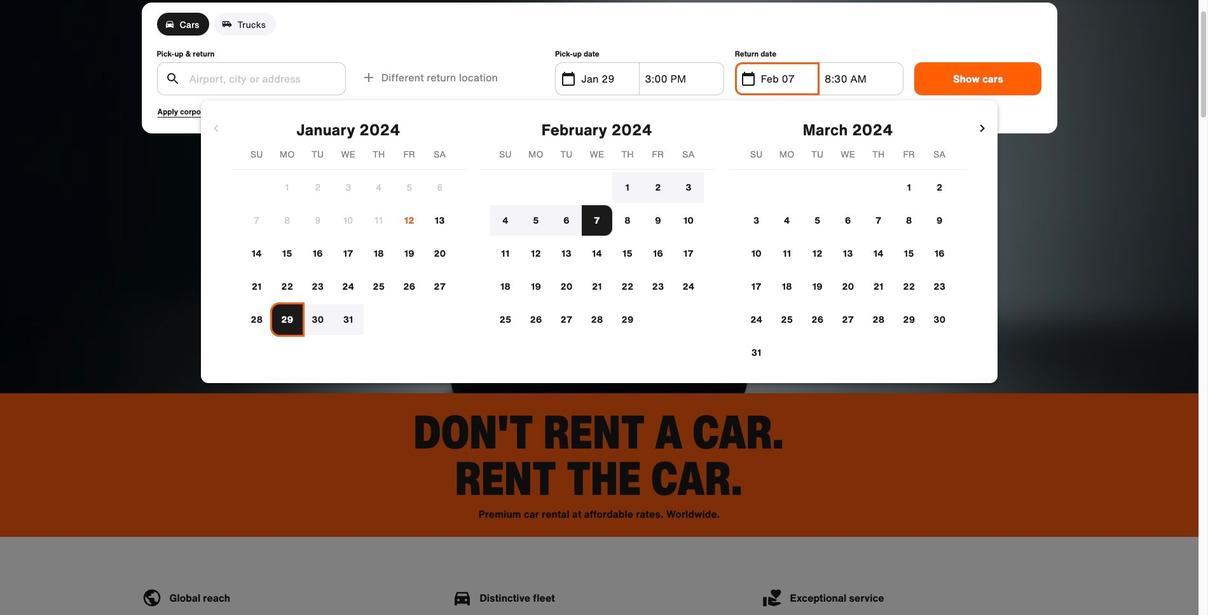 Task type: describe. For each thing, give the bounding box(es) containing it.
2 row group from the left
[[480, 172, 714, 335]]



Task type: locate. For each thing, give the bounding box(es) containing it.
1 row group from the left
[[232, 172, 465, 335]]

row
[[232, 172, 465, 203], [480, 172, 714, 203], [729, 172, 967, 203], [232, 205, 465, 236], [480, 205, 714, 236], [729, 205, 967, 236], [232, 238, 465, 269], [480, 238, 714, 269], [729, 238, 967, 269], [232, 271, 465, 302], [480, 271, 714, 302], [729, 271, 967, 302], [232, 305, 465, 335], [480, 305, 714, 335], [729, 305, 967, 335]]

row group
[[232, 172, 465, 335], [480, 172, 714, 335], [729, 172, 967, 368]]

Airport, city or address text field
[[188, 63, 338, 95]]

2 horizontal spatial row group
[[729, 172, 967, 368]]

0 horizontal spatial row group
[[232, 172, 465, 335]]

premium car rental at affordable rates. worldwide. image
[[0, 0, 1199, 393]]

3 row group from the left
[[729, 172, 967, 368]]

1 horizontal spatial row group
[[480, 172, 714, 335]]



